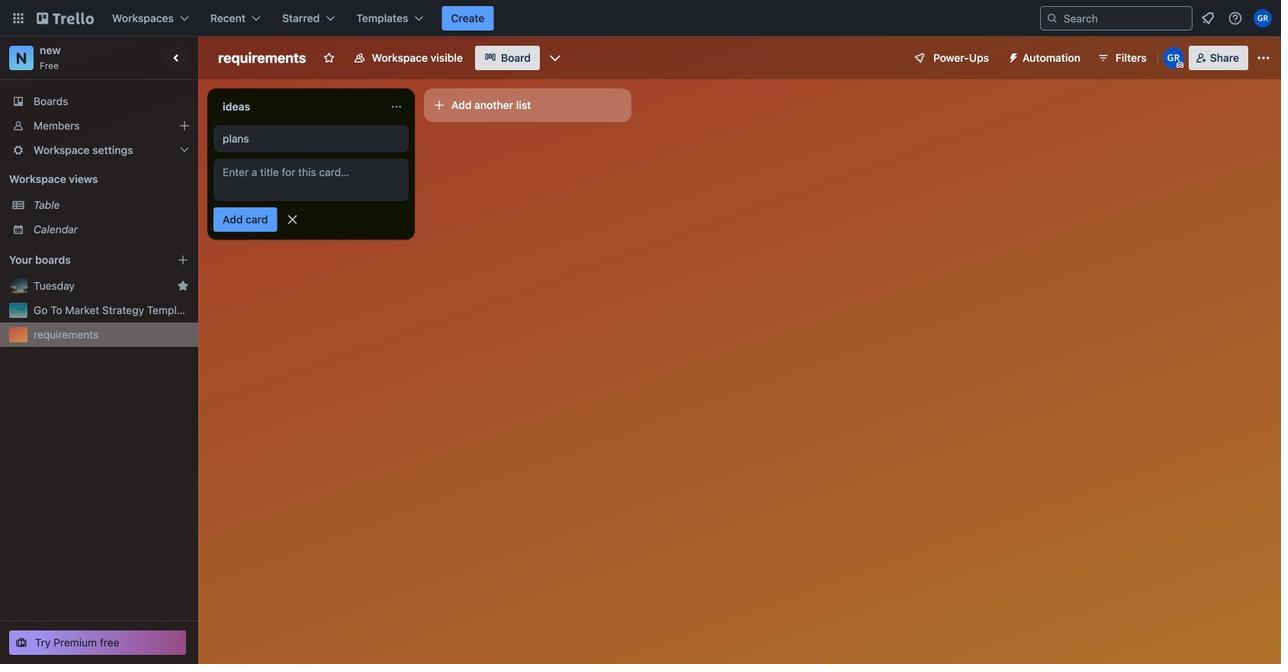 Task type: describe. For each thing, give the bounding box(es) containing it.
customize views image
[[548, 50, 563, 66]]

workspace navigation collapse icon image
[[166, 47, 188, 69]]

back to home image
[[37, 6, 94, 31]]

open information menu image
[[1228, 11, 1244, 26]]

1 vertical spatial greg robinson (gregrobinson96) image
[[1163, 47, 1185, 69]]

sm image
[[1002, 46, 1023, 67]]

Board name text field
[[211, 46, 314, 70]]

0 vertical spatial greg robinson (gregrobinson96) image
[[1254, 9, 1273, 27]]

search image
[[1047, 12, 1059, 24]]

Search field
[[1059, 8, 1192, 29]]



Task type: vqa. For each thing, say whether or not it's contained in the screenshot.
star or unstar board image
yes



Task type: locate. For each thing, give the bounding box(es) containing it.
None text field
[[214, 95, 385, 119]]

Enter a title for this card… text field
[[214, 159, 409, 201]]

greg robinson (gregrobinson96) image right the "open information menu" icon
[[1254, 9, 1273, 27]]

this member is an admin of this board. image
[[1177, 62, 1184, 69]]

star or unstar board image
[[323, 52, 335, 64]]

add board image
[[177, 254, 189, 266]]

your boards with 3 items element
[[9, 251, 154, 269]]

1 horizontal spatial greg robinson (gregrobinson96) image
[[1254, 9, 1273, 27]]

cancel image
[[285, 212, 300, 227]]

0 notifications image
[[1199, 9, 1218, 27]]

0 horizontal spatial greg robinson (gregrobinson96) image
[[1163, 47, 1185, 69]]

starred icon image
[[177, 280, 189, 292]]

primary element
[[0, 0, 1282, 37]]

greg robinson (gregrobinson96) image down search field
[[1163, 47, 1185, 69]]

show menu image
[[1257, 50, 1272, 66]]

greg robinson (gregrobinson96) image
[[1254, 9, 1273, 27], [1163, 47, 1185, 69]]



